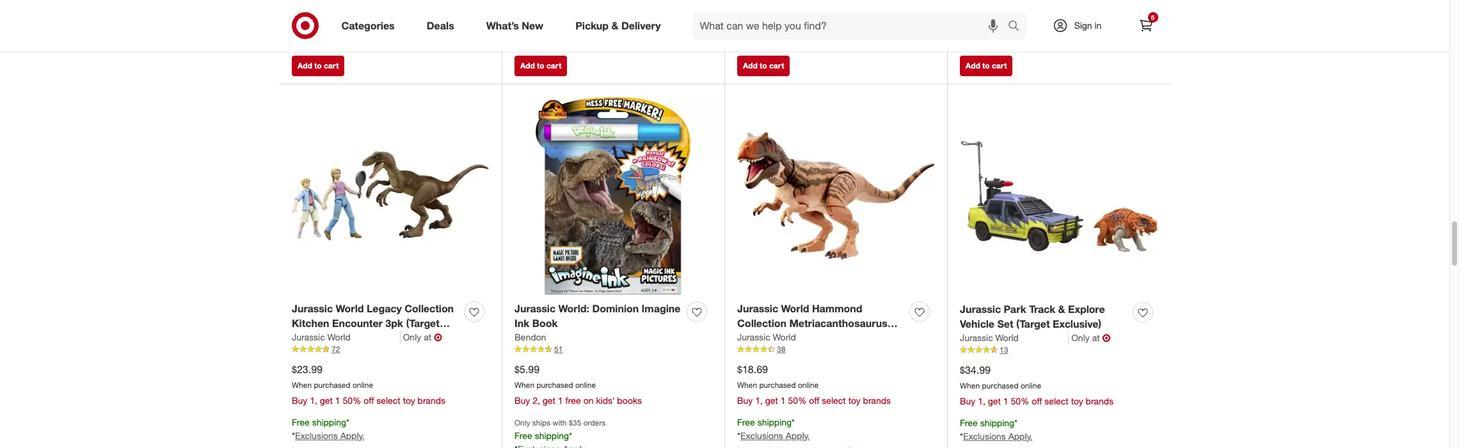 Task type: vqa. For each thing, say whether or not it's contained in the screenshot.
Collection associated with 3pk
yes



Task type: describe. For each thing, give the bounding box(es) containing it.
jurassic down vehicle
[[960, 332, 993, 343]]

add to cart button for check nearby stores button to the left
[[292, 56, 345, 76]]

purchased for $18.69
[[759, 380, 796, 390]]

50% for $23.99
[[343, 395, 361, 406]]

2 add to cart button from the left
[[515, 56, 567, 76]]

What can we help you find? suggestions appear below search field
[[692, 12, 1011, 40]]

buy for $23.99
[[292, 395, 307, 406]]

world up 38
[[773, 332, 796, 342]]

buy for $34.99
[[960, 396, 976, 406]]

imagine
[[642, 302, 681, 315]]

jurassic world link for vehicle
[[960, 332, 1069, 344]]

(target for track
[[1017, 318, 1050, 330]]

1 for $23.99
[[335, 395, 340, 406]]

categories link
[[331, 12, 411, 40]]

38 link
[[737, 344, 935, 355]]

explore
[[1068, 303, 1105, 316]]

jurassic inside jurassic world legacy collection kitchen encounter 3pk (target exclusive)
[[292, 302, 333, 315]]

free shipping *
[[515, 430, 572, 441]]

1 for $18.69
[[781, 395, 786, 406]]

jurassic world legacy collection kitchen encounter 3pk (target exclusive) link
[[292, 302, 459, 344]]

purchased for $5.99
[[537, 380, 573, 390]]

what's new link
[[475, 12, 560, 40]]

(target for legacy
[[406, 317, 440, 330]]

free for $18.69
[[737, 417, 755, 428]]

jurassic world: dominion imagine ink book link
[[515, 302, 682, 331]]

$23.99 when purchased online buy 1, get 1 50% off select toy brands
[[292, 363, 445, 406]]

world up '72'
[[327, 332, 351, 342]]

metriacanthosaurus
[[789, 317, 888, 330]]

1, for $23.99
[[310, 395, 317, 406]]

delivery
[[621, 19, 661, 32]]

shipping for $18.69
[[758, 417, 792, 428]]

select for $18.69
[[822, 395, 846, 406]]

select for $34.99
[[1045, 396, 1069, 406]]

off for $34.99
[[1032, 396, 1042, 406]]

13
[[1000, 345, 1008, 355]]

dominion
[[592, 302, 639, 315]]

add to cart button for rightmost check nearby stores button
[[960, 56, 1013, 76]]

vehicle
[[960, 318, 995, 330]]

buy for $5.99
[[515, 395, 530, 406]]

stores for the middle check nearby stores button
[[796, 33, 820, 44]]

only ships with $35 orders
[[515, 418, 606, 428]]

what's
[[486, 19, 519, 32]]

1 horizontal spatial check nearby stores button
[[737, 33, 820, 45]]

hollywood for check nearby stores button to the left
[[356, 20, 399, 31]]

6
[[1151, 13, 1155, 21]]

jurassic world link for encounter
[[292, 331, 401, 344]]

shipping for $34.99
[[980, 417, 1015, 428]]

not for rightmost check nearby stores button
[[960, 21, 975, 32]]

get for $5.99
[[543, 395, 556, 406]]

2 cart from the left
[[547, 61, 562, 71]]

1 for $5.99
[[558, 395, 563, 406]]

get for $34.99
[[988, 396, 1001, 406]]

$5.99 when purchased online buy 2, get 1 free on kids' books
[[515, 363, 642, 406]]

2,
[[533, 395, 540, 406]]

toy for jurassic world legacy collection kitchen encounter 3pk (target exclusive)
[[403, 395, 415, 406]]

world:
[[559, 302, 590, 315]]

0 horizontal spatial check nearby stores button
[[292, 33, 375, 45]]

brands for jurassic world hammond collection metriacanthosaurus action figure
[[863, 395, 891, 406]]

sign in
[[1074, 20, 1102, 31]]

add to cart for 2nd "add to cart" button from left
[[520, 61, 562, 71]]

with
[[553, 418, 567, 428]]

jurassic up $18.69
[[737, 332, 770, 342]]

free down only ships with $35 orders
[[515, 430, 532, 441]]

only for collection
[[403, 332, 421, 342]]

jurassic world legacy collection kitchen encounter 3pk (target exclusive)
[[292, 302, 454, 344]]

toy for jurassic world hammond collection metriacanthosaurus action figure
[[849, 395, 861, 406]]

get for $23.99
[[320, 395, 333, 406]]

only at ¬ for jurassic park track & explore vehicle set (target exclusive)
[[1072, 332, 1111, 344]]

38
[[777, 344, 786, 354]]

$5.99
[[515, 363, 540, 376]]

nearby for check nearby stores button to the left
[[320, 33, 348, 44]]

$18.69
[[737, 363, 768, 376]]

action
[[737, 332, 769, 344]]

deals link
[[416, 12, 470, 40]]

add to cart button for the middle check nearby stores button
[[737, 56, 790, 76]]

* exclusions apply. not available at hollywood galaxy check nearby stores for rightmost check nearby stores button
[[960, 6, 1097, 45]]

50% for $18.69
[[788, 395, 807, 406]]

exclusive) for explore
[[1053, 318, 1102, 330]]

world inside 'jurassic world hammond collection metriacanthosaurus action figure'
[[781, 302, 809, 315]]

2 horizontal spatial check
[[960, 34, 986, 45]]

$34.99
[[960, 364, 991, 377]]

sign in link
[[1042, 12, 1122, 40]]

park
[[1004, 303, 1027, 316]]

¬ for jurassic world legacy collection kitchen encounter 3pk (target exclusive)
[[434, 331, 442, 344]]

72 link
[[292, 344, 489, 355]]

select for $23.99
[[376, 395, 401, 406]]

0 horizontal spatial &
[[612, 19, 619, 32]]

exclusive) for kitchen
[[292, 332, 341, 344]]

kitchen
[[292, 317, 329, 330]]

$23.99
[[292, 363, 323, 376]]

ink
[[515, 317, 529, 330]]

free shipping * * exclusions apply. for $23.99
[[292, 417, 364, 441]]

legacy
[[367, 302, 402, 315]]

free for $23.99
[[292, 417, 310, 428]]

stores for rightmost check nearby stores button
[[1018, 34, 1043, 45]]

not available at hollywood galaxy
[[515, 20, 651, 31]]

buy for $18.69
[[737, 395, 753, 406]]

track
[[1029, 303, 1056, 316]]

51
[[554, 344, 563, 354]]

available for rightmost check nearby stores button
[[977, 21, 1012, 32]]

world inside jurassic world legacy collection kitchen encounter 3pk (target exclusive)
[[336, 302, 364, 315]]

jurassic park track & explore vehicle set (target exclusive)
[[960, 303, 1105, 330]]

1, for $18.69
[[755, 395, 763, 406]]

what's new
[[486, 19, 544, 32]]

when for $5.99
[[515, 380, 535, 390]]

off for $23.99
[[364, 395, 374, 406]]

1 horizontal spatial check
[[737, 33, 763, 44]]

jurassic inside 'jurassic world hammond collection metriacanthosaurus action figure'
[[737, 302, 778, 315]]

not for check nearby stores button to the left
[[292, 20, 306, 31]]

book
[[532, 317, 558, 330]]

when for $23.99
[[292, 380, 312, 390]]

pickup
[[576, 19, 609, 32]]

hollywood for rightmost check nearby stores button
[[1024, 21, 1067, 32]]

2 add from the left
[[520, 61, 535, 71]]

collection for figure
[[737, 317, 787, 330]]

to for the middle check nearby stores button
[[760, 61, 767, 71]]

purchased for $34.99
[[982, 381, 1019, 390]]



Task type: locate. For each thing, give the bounding box(es) containing it.
1 horizontal spatial (target
[[1017, 318, 1050, 330]]

online inside $23.99 when purchased online buy 1, get 1 50% off select toy brands
[[353, 380, 373, 390]]

1 inside $23.99 when purchased online buy 1, get 1 50% off select toy brands
[[335, 395, 340, 406]]

orders
[[584, 418, 606, 428]]

1
[[335, 395, 340, 406], [558, 395, 563, 406], [781, 395, 786, 406], [1004, 396, 1009, 406]]

free down $23.99 on the left bottom of the page
[[292, 417, 310, 428]]

bendon link
[[515, 331, 546, 344]]

get down $34.99 at right
[[988, 396, 1001, 406]]

world up encounter
[[336, 302, 364, 315]]

books
[[617, 395, 642, 406]]

shipping for $23.99
[[312, 417, 346, 428]]

2 horizontal spatial toy
[[1071, 396, 1084, 406]]

1 add from the left
[[298, 61, 312, 71]]

0 horizontal spatial check
[[292, 33, 318, 44]]

1 horizontal spatial only at ¬
[[1072, 332, 1111, 344]]

online for $18.69
[[798, 380, 819, 390]]

1 left free
[[558, 395, 563, 406]]

toy for jurassic park track & explore vehicle set (target exclusive)
[[1071, 396, 1084, 406]]

apply.
[[340, 5, 364, 16], [786, 5, 810, 16], [1009, 6, 1033, 17], [340, 430, 364, 441], [786, 430, 810, 441], [1009, 431, 1033, 441]]

free shipping * * exclusions apply. down $34.99 when purchased online buy 1, get 1 50% off select toy brands
[[960, 417, 1033, 441]]

jurassic world hammond collection metriacanthosaurus action figure image
[[737, 97, 935, 294], [737, 97, 935, 294]]

1,
[[310, 395, 317, 406], [755, 395, 763, 406], [978, 396, 986, 406]]

2 horizontal spatial * exclusions apply. not available at hollywood galaxy check nearby stores
[[960, 6, 1097, 45]]

0 horizontal spatial nearby
[[320, 33, 348, 44]]

get
[[320, 395, 333, 406], [543, 395, 556, 406], [765, 395, 778, 406], [988, 396, 1001, 406]]

exclusive) inside jurassic world legacy collection kitchen encounter 3pk (target exclusive)
[[292, 332, 341, 344]]

brands
[[418, 395, 445, 406], [863, 395, 891, 406], [1086, 396, 1114, 406]]

jurassic world up 38
[[737, 332, 796, 342]]

buy inside $23.99 when purchased online buy 1, get 1 50% off select toy brands
[[292, 395, 307, 406]]

& right the "track"
[[1058, 303, 1065, 316]]

online inside $18.69 when purchased online buy 1, get 1 50% off select toy brands
[[798, 380, 819, 390]]

2 horizontal spatial stores
[[1018, 34, 1043, 45]]

online inside the '$5.99 when purchased online buy 2, get 1 free on kids' books'
[[575, 380, 596, 390]]

4 add to cart button from the left
[[960, 56, 1013, 76]]

0 horizontal spatial only at ¬
[[403, 331, 442, 344]]

when inside $18.69 when purchased online buy 1, get 1 50% off select toy brands
[[737, 380, 757, 390]]

jurassic down kitchen
[[292, 332, 325, 342]]

when for $18.69
[[737, 380, 757, 390]]

2 horizontal spatial 50%
[[1011, 396, 1030, 406]]

0 horizontal spatial jurassic world link
[[292, 331, 401, 344]]

jurassic world link up 13
[[960, 332, 1069, 344]]

shipping down $23.99 when purchased online buy 1, get 1 50% off select toy brands
[[312, 417, 346, 428]]

when down $18.69
[[737, 380, 757, 390]]

world up figure
[[781, 302, 809, 315]]

2 to from the left
[[537, 61, 544, 71]]

$34.99 when purchased online buy 1, get 1 50% off select toy brands
[[960, 364, 1114, 406]]

free shipping * * exclusions apply. for $34.99
[[960, 417, 1033, 441]]

1 down 38
[[781, 395, 786, 406]]

0 horizontal spatial * exclusions apply. not available at hollywood galaxy check nearby stores
[[292, 5, 429, 44]]

pickup & delivery
[[576, 19, 661, 32]]

¬ for jurassic park track & explore vehicle set (target exclusive)
[[1103, 332, 1111, 344]]

online for $34.99
[[1021, 381, 1041, 390]]

add to cart for rightmost check nearby stores button "add to cart" button
[[966, 61, 1007, 71]]

1 horizontal spatial stores
[[796, 33, 820, 44]]

1, down $34.99 at right
[[978, 396, 986, 406]]

1 vertical spatial collection
[[737, 317, 787, 330]]

to
[[314, 61, 322, 71], [537, 61, 544, 71], [760, 61, 767, 71], [983, 61, 990, 71]]

hollywood for the middle check nearby stores button
[[802, 20, 844, 31]]

6 link
[[1132, 12, 1160, 40]]

only at ¬ down explore
[[1072, 332, 1111, 344]]

figure
[[772, 332, 802, 344]]

off down 38 link
[[809, 395, 820, 406]]

* exclusions apply. not available at hollywood galaxy check nearby stores
[[292, 5, 429, 44], [737, 5, 874, 44], [960, 6, 1097, 45]]

shipping down $18.69 when purchased online buy 1, get 1 50% off select toy brands
[[758, 417, 792, 428]]

1 down '72'
[[335, 395, 340, 406]]

toy down 72 link
[[403, 395, 415, 406]]

free shipping * * exclusions apply. for $18.69
[[737, 417, 810, 441]]

collection inside 'jurassic world hammond collection metriacanthosaurus action figure'
[[737, 317, 787, 330]]

72
[[332, 344, 340, 354]]

select
[[376, 395, 401, 406], [822, 395, 846, 406], [1045, 396, 1069, 406]]

13 link
[[960, 344, 1158, 356]]

only at ¬ down 3pk
[[403, 331, 442, 344]]

3pk
[[386, 317, 403, 330]]

$35
[[569, 418, 581, 428]]

free down $18.69
[[737, 417, 755, 428]]

(target inside jurassic park track & explore vehicle set (target exclusive)
[[1017, 318, 1050, 330]]

1 inside $34.99 when purchased online buy 1, get 1 50% off select toy brands
[[1004, 396, 1009, 406]]

1 for $34.99
[[1004, 396, 1009, 406]]

jurassic world: dominion imagine ink book
[[515, 302, 681, 330]]

1 horizontal spatial 1,
[[755, 395, 763, 406]]

3 add to cart button from the left
[[737, 56, 790, 76]]

4 cart from the left
[[992, 61, 1007, 71]]

free shipping * * exclusions apply. down $23.99 when purchased online buy 1, get 1 50% off select toy brands
[[292, 417, 364, 441]]

when down $34.99 at right
[[960, 381, 980, 390]]

buy left 2,
[[515, 395, 530, 406]]

add for the middle check nearby stores button
[[743, 61, 758, 71]]

jurassic world down vehicle
[[960, 332, 1019, 343]]

add for check nearby stores button to the left
[[298, 61, 312, 71]]

jurassic world hammond collection metriacanthosaurus action figure
[[737, 302, 888, 344]]

only at ¬
[[403, 331, 442, 344], [1072, 332, 1111, 344]]

encounter
[[332, 317, 383, 330]]

jurassic park track & explore vehicle set (target exclusive) link
[[960, 302, 1128, 332]]

1 cart from the left
[[324, 61, 339, 71]]

0 horizontal spatial toy
[[403, 395, 415, 406]]

off down 13 link
[[1032, 396, 1042, 406]]

2 horizontal spatial free shipping * * exclusions apply.
[[960, 417, 1033, 441]]

add to cart
[[298, 61, 339, 71], [520, 61, 562, 71], [743, 61, 784, 71], [966, 61, 1007, 71]]

buy inside $18.69 when purchased online buy 1, get 1 50% off select toy brands
[[737, 395, 753, 406]]

when for $34.99
[[960, 381, 980, 390]]

when inside $34.99 when purchased online buy 1, get 1 50% off select toy brands
[[960, 381, 980, 390]]

2 horizontal spatial jurassic world link
[[960, 332, 1069, 344]]

brands inside $18.69 when purchased online buy 1, get 1 50% off select toy brands
[[863, 395, 891, 406]]

collection for 3pk
[[405, 302, 454, 315]]

purchased up free
[[537, 380, 573, 390]]

off down 72 link
[[364, 395, 374, 406]]

ships
[[532, 418, 551, 428]]

free shipping * * exclusions apply. down $18.69 when purchased online buy 1, get 1 50% off select toy brands
[[737, 417, 810, 441]]

get down $23.99 on the left bottom of the page
[[320, 395, 333, 406]]

$18.69 when purchased online buy 1, get 1 50% off select toy brands
[[737, 363, 891, 406]]

toy down 38 link
[[849, 395, 861, 406]]

2 add to cart from the left
[[520, 61, 562, 71]]

add for rightmost check nearby stores button
[[966, 61, 980, 71]]

get inside $23.99 when purchased online buy 1, get 1 50% off select toy brands
[[320, 395, 333, 406]]

50% down 72 link
[[343, 395, 361, 406]]

1 horizontal spatial 50%
[[788, 395, 807, 406]]

(target right 3pk
[[406, 317, 440, 330]]

50%
[[343, 395, 361, 406], [788, 395, 807, 406], [1011, 396, 1030, 406]]

50% inside $18.69 when purchased online buy 1, get 1 50% off select toy brands
[[788, 395, 807, 406]]

select down 38 link
[[822, 395, 846, 406]]

online down 13 link
[[1021, 381, 1041, 390]]

0 horizontal spatial 50%
[[343, 395, 361, 406]]

50% for $34.99
[[1011, 396, 1030, 406]]

bendon
[[515, 332, 546, 342]]

(target down the "track"
[[1017, 318, 1050, 330]]

select inside $23.99 when purchased online buy 1, get 1 50% off select toy brands
[[376, 395, 401, 406]]

online for $5.99
[[575, 380, 596, 390]]

exclusive) down explore
[[1053, 318, 1102, 330]]

cart
[[324, 61, 339, 71], [547, 61, 562, 71], [769, 61, 784, 71], [992, 61, 1007, 71]]

get inside the '$5.99 when purchased online buy 2, get 1 free on kids' books'
[[543, 395, 556, 406]]

jurassic inside jurassic park track & explore vehicle set (target exclusive)
[[960, 303, 1001, 316]]

brands for jurassic park track & explore vehicle set (target exclusive)
[[1086, 396, 1114, 406]]

purchased down $23.99 on the left bottom of the page
[[314, 380, 351, 390]]

2 horizontal spatial check nearby stores button
[[960, 33, 1043, 46]]

search
[[1002, 20, 1033, 33]]

cart for rightmost check nearby stores button
[[992, 61, 1007, 71]]

3 to from the left
[[760, 61, 767, 71]]

when inside the '$5.99 when purchased online buy 2, get 1 free on kids' books'
[[515, 380, 535, 390]]

1 horizontal spatial select
[[822, 395, 846, 406]]

only left ships
[[515, 418, 530, 428]]

1, inside $18.69 when purchased online buy 1, get 1 50% off select toy brands
[[755, 395, 763, 406]]

in
[[1095, 20, 1102, 31]]

* exclusions apply. not available at hollywood galaxy check nearby stores for the middle check nearby stores button
[[737, 5, 874, 44]]

1 horizontal spatial collection
[[737, 317, 787, 330]]

1 horizontal spatial ¬
[[1103, 332, 1111, 344]]

deals
[[427, 19, 454, 32]]

3 add to cart from the left
[[743, 61, 784, 71]]

¬
[[434, 331, 442, 344], [1103, 332, 1111, 344]]

0 vertical spatial &
[[612, 19, 619, 32]]

50% down figure
[[788, 395, 807, 406]]

0 vertical spatial exclusive)
[[1053, 318, 1102, 330]]

search button
[[1002, 12, 1033, 42]]

add
[[298, 61, 312, 71], [520, 61, 535, 71], [743, 61, 758, 71], [966, 61, 980, 71]]

select down 72 link
[[376, 395, 401, 406]]

4 add to cart from the left
[[966, 61, 1007, 71]]

only at ¬ for jurassic world legacy collection kitchen encounter 3pk (target exclusive)
[[403, 331, 442, 344]]

not
[[292, 20, 306, 31], [515, 20, 529, 31], [737, 20, 752, 31], [960, 21, 975, 32]]

stores for check nearby stores button to the left
[[350, 33, 375, 44]]

jurassic inside jurassic world: dominion imagine ink book
[[515, 302, 556, 315]]

0 horizontal spatial only
[[403, 332, 421, 342]]

add to cart button
[[292, 56, 345, 76], [515, 56, 567, 76], [737, 56, 790, 76], [960, 56, 1013, 76]]

purchased down $18.69
[[759, 380, 796, 390]]

1 horizontal spatial nearby
[[766, 33, 793, 44]]

available
[[309, 20, 343, 31], [532, 20, 566, 31], [754, 20, 789, 31], [977, 21, 1012, 32]]

get inside $34.99 when purchased online buy 1, get 1 50% off select toy brands
[[988, 396, 1001, 406]]

off for $18.69
[[809, 395, 820, 406]]

new
[[522, 19, 544, 32]]

shipping down $34.99 when purchased online buy 1, get 1 50% off select toy brands
[[980, 417, 1015, 428]]

purchased inside $23.99 when purchased online buy 1, get 1 50% off select toy brands
[[314, 380, 351, 390]]

1 horizontal spatial free shipping * * exclusions apply.
[[737, 417, 810, 441]]

jurassic world link
[[292, 331, 401, 344], [737, 331, 796, 344], [960, 332, 1069, 344]]

jurassic world down kitchen
[[292, 332, 351, 342]]

get for $18.69
[[765, 395, 778, 406]]

1 vertical spatial &
[[1058, 303, 1065, 316]]

2 horizontal spatial only
[[1072, 332, 1090, 343]]

jurassic up kitchen
[[292, 302, 333, 315]]

0 horizontal spatial select
[[376, 395, 401, 406]]

1 horizontal spatial toy
[[849, 395, 861, 406]]

to for check nearby stores button to the left
[[314, 61, 322, 71]]

not for the middle check nearby stores button
[[737, 20, 752, 31]]

purchased inside $34.99 when purchased online buy 1, get 1 50% off select toy brands
[[982, 381, 1019, 390]]

1 horizontal spatial * exclusions apply. not available at hollywood galaxy check nearby stores
[[737, 5, 874, 44]]

shipping
[[312, 417, 346, 428], [758, 417, 792, 428], [980, 417, 1015, 428], [535, 430, 569, 441]]

toy inside $34.99 when purchased online buy 1, get 1 50% off select toy brands
[[1071, 396, 1084, 406]]

select inside $18.69 when purchased online buy 1, get 1 50% off select toy brands
[[822, 395, 846, 406]]

* exclusions apply. not available at hollywood galaxy check nearby stores for check nearby stores button to the left
[[292, 5, 429, 44]]

(target
[[406, 317, 440, 330], [1017, 318, 1050, 330]]

cart for check nearby stores button to the left
[[324, 61, 339, 71]]

1 add to cart from the left
[[298, 61, 339, 71]]

hammond
[[812, 302, 863, 315]]

0 horizontal spatial stores
[[350, 33, 375, 44]]

jurassic park track & explore vehicle set (target exclusive) image
[[960, 97, 1158, 295], [960, 97, 1158, 295]]

50% down 13 link
[[1011, 396, 1030, 406]]

3 cart from the left
[[769, 61, 784, 71]]

1 horizontal spatial only
[[515, 418, 530, 428]]

1 horizontal spatial brands
[[863, 395, 891, 406]]

world
[[336, 302, 364, 315], [781, 302, 809, 315], [327, 332, 351, 342], [773, 332, 796, 342], [996, 332, 1019, 343]]

1, down $18.69
[[755, 395, 763, 406]]

only down 3pk
[[403, 332, 421, 342]]

when inside $23.99 when purchased online buy 1, get 1 50% off select toy brands
[[292, 380, 312, 390]]

available for check nearby stores button to the left
[[309, 20, 343, 31]]

when down $23.99 on the left bottom of the page
[[292, 380, 312, 390]]

buy down $34.99 at right
[[960, 396, 976, 406]]

jurassic world hammond collection metriacanthosaurus action figure link
[[737, 302, 904, 344]]

1 horizontal spatial &
[[1058, 303, 1065, 316]]

jurassic world for vehicle
[[960, 332, 1019, 343]]

0 horizontal spatial ¬
[[434, 331, 442, 344]]

1 down 13
[[1004, 396, 1009, 406]]

online down 72 link
[[353, 380, 373, 390]]

4 to from the left
[[983, 61, 990, 71]]

2 horizontal spatial nearby
[[989, 34, 1016, 45]]

&
[[612, 19, 619, 32], [1058, 303, 1065, 316]]

0 horizontal spatial collection
[[405, 302, 454, 315]]

buy down $23.99 on the left bottom of the page
[[292, 395, 307, 406]]

off inside $34.99 when purchased online buy 1, get 1 50% off select toy brands
[[1032, 396, 1042, 406]]

purchased inside the '$5.99 when purchased online buy 2, get 1 free on kids' books'
[[537, 380, 573, 390]]

select down 13 link
[[1045, 396, 1069, 406]]

jurassic world: dominion imagine ink book image
[[515, 97, 712, 294], [515, 97, 712, 294]]

shipping down with
[[535, 430, 569, 441]]

jurassic world link up '72'
[[292, 331, 401, 344]]

1 horizontal spatial jurassic world link
[[737, 331, 796, 344]]

hollywood
[[356, 20, 399, 31], [579, 20, 621, 31], [802, 20, 844, 31], [1024, 21, 1067, 32]]

pickup & delivery link
[[565, 12, 677, 40]]

free
[[292, 417, 310, 428], [737, 417, 755, 428], [960, 417, 978, 428], [515, 430, 532, 441]]

(target inside jurassic world legacy collection kitchen encounter 3pk (target exclusive)
[[406, 317, 440, 330]]

jurassic world legacy collection kitchen encounter 3pk (target exclusive) image
[[292, 97, 489, 294], [292, 97, 489, 294]]

check nearby stores button
[[292, 33, 375, 45], [737, 33, 820, 45], [960, 33, 1043, 46]]

collection
[[405, 302, 454, 315], [737, 317, 787, 330]]

1 to from the left
[[314, 61, 322, 71]]

kids'
[[596, 395, 615, 406]]

buy inside the '$5.99 when purchased online buy 2, get 1 free on kids' books'
[[515, 395, 530, 406]]

2 horizontal spatial jurassic world
[[960, 332, 1019, 343]]

brands inside $34.99 when purchased online buy 1, get 1 50% off select toy brands
[[1086, 396, 1114, 406]]

1 vertical spatial exclusive)
[[292, 332, 341, 344]]

1 horizontal spatial exclusive)
[[1053, 318, 1102, 330]]

online for $23.99
[[353, 380, 373, 390]]

available for the middle check nearby stores button
[[754, 20, 789, 31]]

50% inside $34.99 when purchased online buy 1, get 1 50% off select toy brands
[[1011, 396, 1030, 406]]

buy
[[292, 395, 307, 406], [515, 395, 530, 406], [737, 395, 753, 406], [960, 396, 976, 406]]

get down $18.69
[[765, 395, 778, 406]]

online down 38 link
[[798, 380, 819, 390]]

world up 13
[[996, 332, 1019, 343]]

1, inside $23.99 when purchased online buy 1, get 1 50% off select toy brands
[[310, 395, 317, 406]]

off inside $18.69 when purchased online buy 1, get 1 50% off select toy brands
[[809, 395, 820, 406]]

1 inside the '$5.99 when purchased online buy 2, get 1 free on kids' books'
[[558, 395, 563, 406]]

only
[[403, 332, 421, 342], [1072, 332, 1090, 343], [515, 418, 530, 428]]

nearby for the middle check nearby stores button
[[766, 33, 793, 44]]

toy down 13 link
[[1071, 396, 1084, 406]]

0 vertical spatial collection
[[405, 302, 454, 315]]

1 add to cart button from the left
[[292, 56, 345, 76]]

toy inside $18.69 when purchased online buy 1, get 1 50% off select toy brands
[[849, 395, 861, 406]]

51 link
[[515, 344, 712, 355]]

stores
[[350, 33, 375, 44], [796, 33, 820, 44], [1018, 34, 1043, 45]]

purchased inside $18.69 when purchased online buy 1, get 1 50% off select toy brands
[[759, 380, 796, 390]]

exclusions apply. link
[[295, 5, 364, 16], [741, 5, 810, 16], [963, 6, 1033, 17], [295, 430, 364, 441], [741, 430, 810, 441], [963, 431, 1033, 441]]

0 horizontal spatial exclusive)
[[292, 332, 341, 344]]

collection right legacy
[[405, 302, 454, 315]]

4 add from the left
[[966, 61, 980, 71]]

0 horizontal spatial brands
[[418, 395, 445, 406]]

brands for jurassic world legacy collection kitchen encounter 3pk (target exclusive)
[[418, 395, 445, 406]]

online inside $34.99 when purchased online buy 1, get 1 50% off select toy brands
[[1021, 381, 1041, 390]]

50% inside $23.99 when purchased online buy 1, get 1 50% off select toy brands
[[343, 395, 361, 406]]

nearby for rightmost check nearby stores button
[[989, 34, 1016, 45]]

add to cart for the middle check nearby stores button's "add to cart" button
[[743, 61, 784, 71]]

jurassic world for encounter
[[292, 332, 351, 342]]

2 horizontal spatial select
[[1045, 396, 1069, 406]]

purchased
[[314, 380, 351, 390], [537, 380, 573, 390], [759, 380, 796, 390], [982, 381, 1019, 390]]

off
[[364, 395, 374, 406], [809, 395, 820, 406], [1032, 396, 1042, 406]]

1, down $23.99 on the left bottom of the page
[[310, 395, 317, 406]]

& inside jurassic park track & explore vehicle set (target exclusive)
[[1058, 303, 1065, 316]]

online up on
[[575, 380, 596, 390]]

2 horizontal spatial brands
[[1086, 396, 1114, 406]]

purchased down $34.99 at right
[[982, 381, 1019, 390]]

when
[[292, 380, 312, 390], [515, 380, 535, 390], [737, 380, 757, 390], [960, 381, 980, 390]]

get inside $18.69 when purchased online buy 1, get 1 50% off select toy brands
[[765, 395, 778, 406]]

free shipping * * exclusions apply.
[[292, 417, 364, 441], [737, 417, 810, 441], [960, 417, 1033, 441]]

get right 2,
[[543, 395, 556, 406]]

select inside $34.99 when purchased online buy 1, get 1 50% off select toy brands
[[1045, 396, 1069, 406]]

jurassic up the action
[[737, 302, 778, 315]]

add to cart for "add to cart" button for check nearby stores button to the left
[[298, 61, 339, 71]]

& right pickup
[[612, 19, 619, 32]]

0 horizontal spatial free shipping * * exclusions apply.
[[292, 417, 364, 441]]

only for &
[[1072, 332, 1090, 343]]

set
[[998, 318, 1014, 330]]

collection up the action
[[737, 317, 787, 330]]

buy down $18.69
[[737, 395, 753, 406]]

buy inside $34.99 when purchased online buy 1, get 1 50% off select toy brands
[[960, 396, 976, 406]]

jurassic world
[[292, 332, 351, 342], [737, 332, 796, 342], [960, 332, 1019, 343]]

check
[[292, 33, 318, 44], [737, 33, 763, 44], [960, 34, 986, 45]]

brands inside $23.99 when purchased online buy 1, get 1 50% off select toy brands
[[418, 395, 445, 406]]

1 horizontal spatial jurassic world
[[737, 332, 796, 342]]

0 horizontal spatial 1,
[[310, 395, 317, 406]]

online
[[353, 380, 373, 390], [575, 380, 596, 390], [798, 380, 819, 390], [1021, 381, 1041, 390]]

1, inside $34.99 when purchased online buy 1, get 1 50% off select toy brands
[[978, 396, 986, 406]]

0 horizontal spatial jurassic world
[[292, 332, 351, 342]]

collection inside jurassic world legacy collection kitchen encounter 3pk (target exclusive)
[[405, 302, 454, 315]]

categories
[[341, 19, 395, 32]]

jurassic up vehicle
[[960, 303, 1001, 316]]

jurassic up book
[[515, 302, 556, 315]]

3 add from the left
[[743, 61, 758, 71]]

purchased for $23.99
[[314, 380, 351, 390]]

to for rightmost check nearby stores button
[[983, 61, 990, 71]]

1 inside $18.69 when purchased online buy 1, get 1 50% off select toy brands
[[781, 395, 786, 406]]

1, for $34.99
[[978, 396, 986, 406]]

sign
[[1074, 20, 1092, 31]]

toy inside $23.99 when purchased online buy 1, get 1 50% off select toy brands
[[403, 395, 415, 406]]

off inside $23.99 when purchased online buy 1, get 1 50% off select toy brands
[[364, 395, 374, 406]]

cart for the middle check nearby stores button
[[769, 61, 784, 71]]

free for $34.99
[[960, 417, 978, 428]]

0 horizontal spatial (target
[[406, 317, 440, 330]]

exclusive) down kitchen
[[292, 332, 341, 344]]

on
[[584, 395, 594, 406]]

1 horizontal spatial off
[[809, 395, 820, 406]]

exclusive) inside jurassic park track & explore vehicle set (target exclusive)
[[1053, 318, 1102, 330]]

0 horizontal spatial off
[[364, 395, 374, 406]]

exclusive)
[[1053, 318, 1102, 330], [292, 332, 341, 344]]

only up 13 link
[[1072, 332, 1090, 343]]

2 horizontal spatial 1,
[[978, 396, 986, 406]]

2 horizontal spatial off
[[1032, 396, 1042, 406]]

when down $5.99
[[515, 380, 535, 390]]

free down $34.99 at right
[[960, 417, 978, 428]]

free
[[566, 395, 581, 406]]

jurassic world link up 38
[[737, 331, 796, 344]]

jurassic
[[292, 302, 333, 315], [515, 302, 556, 315], [737, 302, 778, 315], [960, 303, 1001, 316], [292, 332, 325, 342], [737, 332, 770, 342], [960, 332, 993, 343]]



